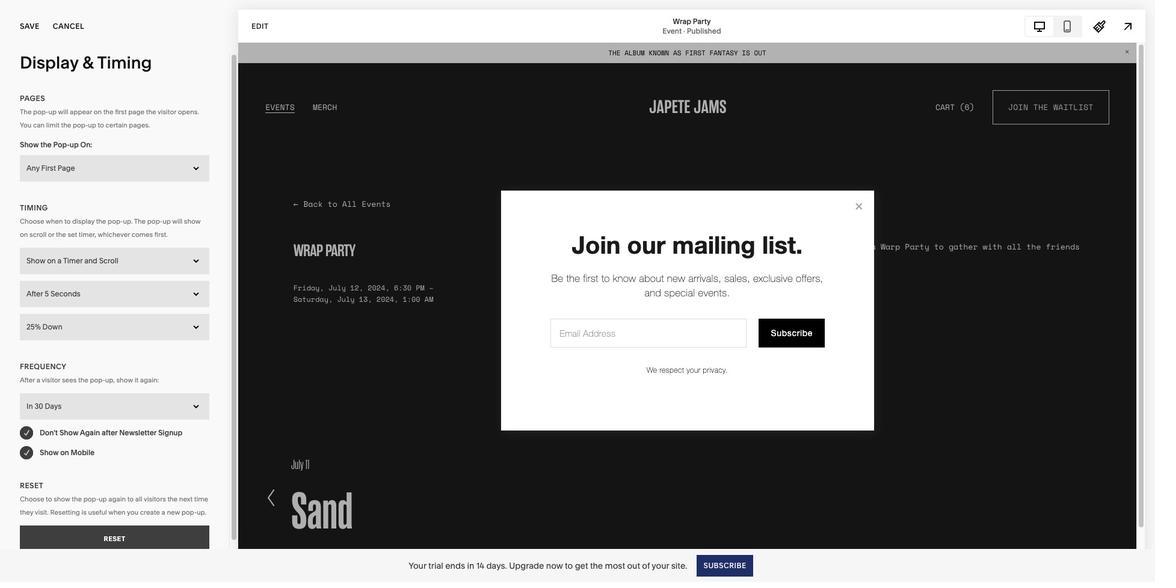 Task type: vqa. For each thing, say whether or not it's contained in the screenshot.
Header Border Color's Header
no



Task type: describe. For each thing, give the bounding box(es) containing it.
after 5 seconds
[[26, 289, 80, 298]]

show inside timing choose when to display the pop-up. the pop-up will show on scroll or the set timer, whichever comes first.
[[184, 217, 201, 225]]

party
[[693, 17, 711, 26]]

limit
[[46, 121, 60, 129]]

don't show again after newsletter signup
[[40, 428, 182, 437]]

when inside timing choose when to display the pop-up. the pop-up will show on scroll or the set timer, whichever comes first.
[[46, 217, 63, 225]]

up up limit on the top
[[48, 108, 57, 116]]

visitors
[[144, 495, 166, 503]]

in 30 days
[[26, 402, 62, 411]]

timer,
[[79, 230, 96, 239]]

upgrade
[[509, 561, 544, 571]]

25% down
[[26, 322, 62, 331]]

show inside frequency after a visitor sees the pop-up, show it again:
[[116, 376, 133, 384]]

save button
[[20, 13, 40, 40]]

trial
[[428, 561, 443, 571]]

days
[[45, 402, 62, 411]]

visitor inside pages the pop-up will appear on the first page the visitor opens. you can limit the pop-up to certain pages.
[[158, 108, 176, 116]]

pages
[[20, 94, 45, 103]]

a for visitor
[[37, 376, 40, 384]]

site.
[[671, 561, 687, 571]]

page
[[58, 163, 75, 172]]

25%
[[26, 322, 41, 331]]

the inside pages the pop-up will appear on the first page the visitor opens. you can limit the pop-up to certain pages.
[[20, 108, 32, 116]]

again
[[80, 428, 100, 437]]

any first page
[[26, 163, 75, 172]]

14
[[476, 561, 484, 571]]

show on a timer and scroll
[[26, 256, 118, 265]]

up inside reset choose to show the pop-up again to all visitors the next time they visit. resetting is useful when you create a new pop-up.
[[99, 495, 107, 503]]

you
[[127, 508, 138, 517]]

again:
[[140, 376, 159, 384]]

the up 'new'
[[168, 495, 178, 503]]

to left all
[[127, 495, 134, 503]]

most
[[605, 561, 625, 571]]

in
[[26, 402, 33, 411]]

newsletter
[[119, 428, 157, 437]]

wrap party event · published
[[663, 17, 721, 35]]

to up visit. at the left of the page
[[46, 495, 52, 503]]

your
[[409, 561, 426, 571]]

&
[[82, 52, 94, 73]]

on left mobile
[[60, 448, 69, 457]]

up,
[[105, 376, 115, 384]]

reset for reset
[[104, 535, 126, 543]]

display
[[72, 217, 94, 225]]

save
[[20, 22, 40, 31]]

whichever
[[98, 230, 130, 239]]

first.
[[155, 230, 168, 239]]

reset button
[[20, 526, 209, 552]]

0 vertical spatial after
[[26, 289, 43, 298]]

comes
[[132, 230, 153, 239]]

page
[[128, 108, 145, 116]]

cancel button
[[53, 13, 84, 40]]

can
[[33, 121, 45, 129]]

pop- inside frequency after a visitor sees the pop-up, show it again:
[[90, 376, 105, 384]]

show for show the pop-up on:
[[20, 140, 39, 149]]

create
[[140, 508, 160, 517]]

opens.
[[178, 108, 199, 116]]

your
[[652, 561, 669, 571]]

subscribe button
[[697, 555, 753, 577]]

1 horizontal spatial timing
[[97, 52, 152, 73]]

useful
[[88, 508, 107, 517]]

sees
[[62, 376, 77, 384]]

all
[[135, 495, 142, 503]]

show the pop-up on:
[[20, 140, 92, 149]]

frequency after a visitor sees the pop-up, show it again:
[[20, 362, 159, 384]]

ends
[[445, 561, 465, 571]]

choose for timing
[[20, 217, 44, 225]]

mobile
[[71, 448, 95, 457]]

·
[[684, 26, 685, 35]]

pages the pop-up will appear on the first page the visitor opens. you can limit the pop-up to certain pages.
[[20, 94, 199, 129]]

the right get in the bottom of the page
[[590, 561, 603, 571]]

signup
[[158, 428, 182, 437]]

event
[[663, 26, 682, 35]]

the inside timing choose when to display the pop-up. the pop-up will show on scroll or the set timer, whichever comes first.
[[134, 217, 146, 225]]

down
[[42, 322, 62, 331]]

show for show on mobile
[[40, 448, 59, 457]]

certain
[[106, 121, 127, 129]]

set
[[68, 230, 77, 239]]

up inside timing choose when to display the pop-up. the pop-up will show on scroll or the set timer, whichever comes first.
[[163, 217, 171, 225]]

up left on:
[[70, 140, 79, 149]]

show for show on a timer and scroll
[[26, 256, 45, 265]]

on inside pages the pop-up will appear on the first page the visitor opens. you can limit the pop-up to certain pages.
[[94, 108, 102, 116]]

the right or in the top of the page
[[56, 230, 66, 239]]

it
[[135, 376, 138, 384]]

resetting
[[50, 508, 80, 517]]

out
[[627, 561, 640, 571]]

first
[[115, 108, 127, 116]]

seconds
[[50, 289, 80, 298]]

cancel
[[53, 22, 84, 31]]

display & timing
[[20, 52, 152, 73]]

show on mobile
[[40, 448, 95, 457]]



Task type: locate. For each thing, give the bounding box(es) containing it.
a for timer
[[58, 256, 62, 265]]

visitor left opens.
[[158, 108, 176, 116]]

the right limit on the top
[[61, 121, 71, 129]]

1 vertical spatial the
[[134, 217, 146, 225]]

up.
[[123, 217, 133, 225], [197, 508, 206, 517]]

0 horizontal spatial show
[[54, 495, 70, 503]]

timing choose when to display the pop-up. the pop-up will show on scroll or the set timer, whichever comes first.
[[20, 203, 201, 239]]

or
[[48, 230, 54, 239]]

to left certain
[[98, 121, 104, 129]]

timing
[[97, 52, 152, 73], [20, 203, 48, 212]]

will inside timing choose when to display the pop-up. the pop-up will show on scroll or the set timer, whichever comes first.
[[172, 217, 182, 225]]

reset inside button
[[104, 535, 126, 543]]

any
[[26, 163, 40, 172]]

edit
[[252, 21, 269, 30]]

reset for reset choose to show the pop-up again to all visitors the next time they visit. resetting is useful when you create a new pop-up.
[[20, 481, 43, 490]]

up. inside timing choose when to display the pop-up. the pop-up will show on scroll or the set timer, whichever comes first.
[[123, 217, 133, 225]]

on:
[[80, 140, 92, 149]]

1 horizontal spatial will
[[172, 217, 182, 225]]

up up useful
[[99, 495, 107, 503]]

the right sees
[[78, 376, 88, 384]]

is
[[81, 508, 87, 517]]

a down frequency
[[37, 376, 40, 384]]

1 vertical spatial when
[[108, 508, 126, 517]]

0 horizontal spatial timing
[[20, 203, 48, 212]]

the right page
[[146, 108, 156, 116]]

a left timer on the top left of page
[[58, 256, 62, 265]]

1 vertical spatial reset
[[104, 535, 126, 543]]

pop- down appear
[[73, 121, 88, 129]]

0 vertical spatial choose
[[20, 217, 44, 225]]

show up show on mobile
[[60, 428, 78, 437]]

the up comes
[[134, 217, 146, 225]]

1 vertical spatial will
[[172, 217, 182, 225]]

and
[[84, 256, 97, 265]]

reset
[[20, 481, 43, 490], [104, 535, 126, 543]]

first
[[41, 163, 56, 172]]

pop- up useful
[[83, 495, 99, 503]]

choose up 'scroll'
[[20, 217, 44, 225]]

next
[[179, 495, 193, 503]]

the
[[103, 108, 113, 116], [146, 108, 156, 116], [61, 121, 71, 129], [40, 140, 52, 149], [96, 217, 106, 225], [56, 230, 66, 239], [78, 376, 88, 384], [72, 495, 82, 503], [168, 495, 178, 503], [590, 561, 603, 571]]

0 horizontal spatial will
[[58, 108, 68, 116]]

the up you
[[20, 108, 32, 116]]

again
[[108, 495, 126, 503]]

when inside reset choose to show the pop-up again to all visitors the next time they visit. resetting is useful when you create a new pop-up.
[[108, 508, 126, 517]]

0 horizontal spatial when
[[46, 217, 63, 225]]

timer
[[63, 256, 83, 265]]

on right appear
[[94, 108, 102, 116]]

edit button
[[244, 15, 276, 37]]

get
[[575, 561, 588, 571]]

show inside reset choose to show the pop-up again to all visitors the next time they visit. resetting is useful when you create a new pop-up.
[[54, 495, 70, 503]]

1 vertical spatial visitor
[[42, 376, 60, 384]]

2 vertical spatial show
[[54, 495, 70, 503]]

days.
[[486, 561, 507, 571]]

of
[[642, 561, 650, 571]]

the right the display
[[96, 217, 106, 225]]

reset choose to show the pop-up again to all visitors the next time they visit. resetting is useful when you create a new pop-up.
[[20, 481, 208, 517]]

reset up they on the bottom of page
[[20, 481, 43, 490]]

reset inside reset choose to show the pop-up again to all visitors the next time they visit. resetting is useful when you create a new pop-up.
[[20, 481, 43, 490]]

choose inside timing choose when to display the pop-up. the pop-up will show on scroll or the set timer, whichever comes first.
[[20, 217, 44, 225]]

to up set
[[64, 217, 71, 225]]

0 vertical spatial a
[[58, 256, 62, 265]]

frequency
[[20, 362, 66, 371]]

pop-
[[33, 108, 48, 116], [73, 121, 88, 129], [108, 217, 123, 225], [147, 217, 163, 225], [90, 376, 105, 384], [83, 495, 99, 503], [182, 508, 197, 517]]

2 choose from the top
[[20, 495, 44, 503]]

pop- down next
[[182, 508, 197, 517]]

2 horizontal spatial show
[[184, 217, 201, 225]]

display
[[20, 52, 79, 73]]

0 vertical spatial when
[[46, 217, 63, 225]]

tab list
[[1026, 17, 1081, 36]]

after inside frequency after a visitor sees the pop-up, show it again:
[[20, 376, 35, 384]]

choose
[[20, 217, 44, 225], [20, 495, 44, 503]]

the
[[20, 108, 32, 116], [134, 217, 146, 225]]

scroll
[[99, 256, 118, 265]]

up up the first.
[[163, 217, 171, 225]]

visitor
[[158, 108, 176, 116], [42, 376, 60, 384]]

5
[[45, 289, 49, 298]]

the left 'first'
[[103, 108, 113, 116]]

subscribe
[[704, 561, 747, 570]]

choose for reset
[[20, 495, 44, 503]]

to
[[98, 121, 104, 129], [64, 217, 71, 225], [46, 495, 52, 503], [127, 495, 134, 503], [565, 561, 573, 571]]

visitor down frequency
[[42, 376, 60, 384]]

1 horizontal spatial up.
[[197, 508, 206, 517]]

pop- up the first.
[[147, 217, 163, 225]]

up. inside reset choose to show the pop-up again to all visitors the next time they visit. resetting is useful when you create a new pop-up.
[[197, 508, 206, 517]]

time
[[194, 495, 208, 503]]

1 vertical spatial a
[[37, 376, 40, 384]]

0 vertical spatial the
[[20, 108, 32, 116]]

don't
[[40, 428, 58, 437]]

appear
[[70, 108, 92, 116]]

when up or in the top of the page
[[46, 217, 63, 225]]

the left pop-
[[40, 140, 52, 149]]

to inside timing choose when to display the pop-up. the pop-up will show on scroll or the set timer, whichever comes first.
[[64, 217, 71, 225]]

show
[[20, 140, 39, 149], [26, 256, 45, 265], [60, 428, 78, 437], [40, 448, 59, 457]]

after
[[102, 428, 118, 437]]

show down you
[[20, 140, 39, 149]]

will inside pages the pop-up will appear on the first page the visitor opens. you can limit the pop-up to certain pages.
[[58, 108, 68, 116]]

0 horizontal spatial visitor
[[42, 376, 60, 384]]

0 vertical spatial timing
[[97, 52, 152, 73]]

to left get in the bottom of the page
[[565, 561, 573, 571]]

1 horizontal spatial reset
[[104, 535, 126, 543]]

a inside reset choose to show the pop-up again to all visitors the next time they visit. resetting is useful when you create a new pop-up.
[[162, 508, 165, 517]]

when down again
[[108, 508, 126, 517]]

to inside pages the pop-up will appear on the first page the visitor opens. you can limit the pop-up to certain pages.
[[98, 121, 104, 129]]

1 vertical spatial up.
[[197, 508, 206, 517]]

timing inside timing choose when to display the pop-up. the pop-up will show on scroll or the set timer, whichever comes first.
[[20, 203, 48, 212]]

30
[[35, 402, 43, 411]]

up. down time
[[197, 508, 206, 517]]

1 vertical spatial after
[[20, 376, 35, 384]]

scroll
[[29, 230, 46, 239]]

new
[[167, 508, 180, 517]]

0 vertical spatial reset
[[20, 481, 43, 490]]

pop- up whichever
[[108, 217, 123, 225]]

reset down useful
[[104, 535, 126, 543]]

0 horizontal spatial reset
[[20, 481, 43, 490]]

1 horizontal spatial when
[[108, 508, 126, 517]]

published
[[687, 26, 721, 35]]

choose inside reset choose to show the pop-up again to all visitors the next time they visit. resetting is useful when you create a new pop-up.
[[20, 495, 44, 503]]

pages.
[[129, 121, 150, 129]]

wrap
[[673, 17, 691, 26]]

after
[[26, 289, 43, 298], [20, 376, 35, 384]]

1 vertical spatial show
[[116, 376, 133, 384]]

timing right &
[[97, 52, 152, 73]]

2 horizontal spatial a
[[162, 508, 165, 517]]

on
[[94, 108, 102, 116], [20, 230, 28, 239], [47, 256, 56, 265], [60, 448, 69, 457]]

a inside frequency after a visitor sees the pop-up, show it again:
[[37, 376, 40, 384]]

visitor inside frequency after a visitor sees the pop-up, show it again:
[[42, 376, 60, 384]]

the inside frequency after a visitor sees the pop-up, show it again:
[[78, 376, 88, 384]]

1 horizontal spatial visitor
[[158, 108, 176, 116]]

will
[[58, 108, 68, 116], [172, 217, 182, 225]]

on left timer on the top left of page
[[47, 256, 56, 265]]

a
[[58, 256, 62, 265], [37, 376, 40, 384], [162, 508, 165, 517]]

show down don't
[[40, 448, 59, 457]]

pop- right sees
[[90, 376, 105, 384]]

in
[[467, 561, 474, 571]]

1 vertical spatial choose
[[20, 495, 44, 503]]

1 horizontal spatial a
[[58, 256, 62, 265]]

up. up whichever
[[123, 217, 133, 225]]

1 vertical spatial timing
[[20, 203, 48, 212]]

1 horizontal spatial show
[[116, 376, 133, 384]]

up
[[48, 108, 57, 116], [88, 121, 96, 129], [70, 140, 79, 149], [163, 217, 171, 225], [99, 495, 107, 503]]

0 vertical spatial will
[[58, 108, 68, 116]]

0 horizontal spatial the
[[20, 108, 32, 116]]

pop-
[[53, 140, 70, 149]]

1 horizontal spatial the
[[134, 217, 146, 225]]

they
[[20, 508, 33, 517]]

a left 'new'
[[162, 508, 165, 517]]

your trial ends in 14 days. upgrade now to get the most out of your site.
[[409, 561, 687, 571]]

show down 'scroll'
[[26, 256, 45, 265]]

1 choose from the top
[[20, 217, 44, 225]]

after down frequency
[[20, 376, 35, 384]]

now
[[546, 561, 563, 571]]

choose up they on the bottom of page
[[20, 495, 44, 503]]

the up is
[[72, 495, 82, 503]]

0 vertical spatial up.
[[123, 217, 133, 225]]

on inside timing choose when to display the pop-up. the pop-up will show on scroll or the set timer, whichever comes first.
[[20, 230, 28, 239]]

after left the 5
[[26, 289, 43, 298]]

0 horizontal spatial a
[[37, 376, 40, 384]]

show
[[184, 217, 201, 225], [116, 376, 133, 384], [54, 495, 70, 503]]

when
[[46, 217, 63, 225], [108, 508, 126, 517]]

on left 'scroll'
[[20, 230, 28, 239]]

0 vertical spatial visitor
[[158, 108, 176, 116]]

0 horizontal spatial up.
[[123, 217, 133, 225]]

up down appear
[[88, 121, 96, 129]]

visit.
[[35, 508, 49, 517]]

timing up 'scroll'
[[20, 203, 48, 212]]

pop- up can
[[33, 108, 48, 116]]

2 vertical spatial a
[[162, 508, 165, 517]]

you
[[20, 121, 32, 129]]

0 vertical spatial show
[[184, 217, 201, 225]]



